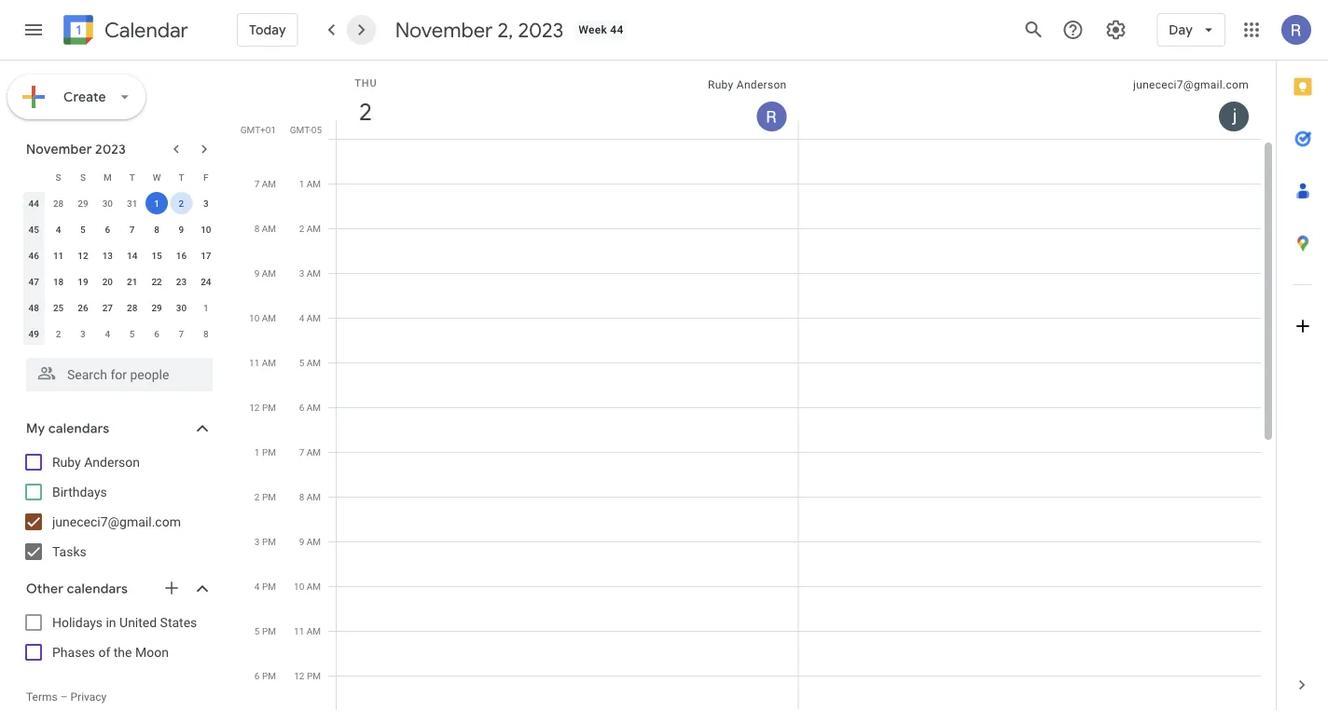 Task type: vqa. For each thing, say whether or not it's contained in the screenshot.
Sun 22 Sun
no



Task type: locate. For each thing, give the bounding box(es) containing it.
calendars inside the 'other calendars' dropdown button
[[67, 581, 128, 598]]

1 horizontal spatial 12 pm
[[294, 671, 321, 682]]

1 vertical spatial 10 am
[[294, 581, 321, 592]]

0 vertical spatial november
[[395, 17, 493, 43]]

0 vertical spatial 8 am
[[254, 223, 276, 234]]

8 right "december 7" element
[[203, 328, 209, 339]]

1
[[299, 178, 304, 189], [154, 198, 159, 209], [203, 302, 209, 313], [254, 447, 260, 458]]

privacy
[[70, 691, 107, 704]]

pm right the 6 pm
[[307, 671, 321, 682]]

5 right december 4 element
[[129, 328, 135, 339]]

calendars
[[48, 421, 109, 437], [67, 581, 128, 598]]

11 inside 'row group'
[[53, 250, 64, 261]]

1 cell
[[144, 190, 169, 216]]

ruby inside the my calendars "list"
[[52, 455, 81, 470]]

1 vertical spatial 10
[[249, 312, 260, 324]]

of
[[98, 645, 110, 660]]

11 am right 5 pm on the left bottom of page
[[294, 626, 321, 637]]

14 element
[[121, 244, 143, 267]]

1 right october 31 element
[[154, 198, 159, 209]]

m
[[103, 172, 112, 183]]

december 8 element
[[195, 323, 217, 345]]

0 horizontal spatial t
[[129, 172, 135, 183]]

1 horizontal spatial november
[[395, 17, 493, 43]]

november up october 28 element
[[26, 141, 92, 158]]

0 horizontal spatial 11 am
[[249, 357, 276, 368]]

2 horizontal spatial 10
[[294, 581, 304, 592]]

1 vertical spatial november
[[26, 141, 92, 158]]

0 horizontal spatial junececi7@gmail.com
[[52, 514, 181, 530]]

0 horizontal spatial 12 pm
[[249, 402, 276, 413]]

14
[[127, 250, 137, 261]]

am down 1 am
[[307, 223, 321, 234]]

1 cell from the left
[[337, 139, 799, 712]]

1 horizontal spatial s
[[80, 172, 86, 183]]

5 down 4 pm
[[254, 626, 260, 637]]

1 up 2 am
[[299, 178, 304, 189]]

0 horizontal spatial ruby anderson
[[52, 455, 140, 470]]

row containing 45
[[21, 216, 218, 242]]

3 up 4 pm
[[254, 536, 260, 547]]

november 2, 2023
[[395, 17, 564, 43]]

28 right 27 element
[[127, 302, 137, 313]]

1 horizontal spatial 11 am
[[294, 626, 321, 637]]

9 am right 3 pm in the bottom left of the page
[[299, 536, 321, 547]]

18
[[53, 276, 64, 287]]

30 element
[[170, 297, 193, 319]]

28
[[53, 198, 64, 209], [127, 302, 137, 313]]

0 vertical spatial anderson
[[737, 78, 787, 91]]

0 horizontal spatial 8 am
[[254, 223, 276, 234]]

2 for december 2 element at the top
[[56, 328, 61, 339]]

22 element
[[146, 270, 168, 293]]

0 vertical spatial 10 am
[[249, 312, 276, 324]]

0 horizontal spatial 11
[[53, 250, 64, 261]]

30
[[102, 198, 113, 209], [176, 302, 187, 313]]

1 horizontal spatial 44
[[610, 23, 624, 36]]

3 up 4 am
[[299, 268, 304, 279]]

7 up 14 element on the left of page
[[129, 224, 135, 235]]

7 am left 1 am
[[254, 178, 276, 189]]

3
[[203, 198, 209, 209], [299, 268, 304, 279], [80, 328, 86, 339], [254, 536, 260, 547]]

0 vertical spatial 10
[[201, 224, 211, 235]]

pm up 4 pm
[[262, 536, 276, 547]]

8 am left 2 am
[[254, 223, 276, 234]]

holidays
[[52, 615, 103, 630]]

row containing 44
[[21, 190, 218, 216]]

0 horizontal spatial 44
[[28, 198, 39, 209]]

0 vertical spatial 28
[[53, 198, 64, 209]]

settings menu image
[[1105, 19, 1127, 41]]

tab list
[[1277, 61, 1328, 659]]

calendars for other calendars
[[67, 581, 128, 598]]

junececi7@gmail.com
[[1133, 78, 1249, 91], [52, 514, 181, 530]]

day
[[1169, 21, 1193, 38]]

1 vertical spatial 8 am
[[299, 491, 321, 503]]

6 for 6 am
[[299, 402, 304, 413]]

1 horizontal spatial ruby anderson
[[708, 78, 787, 91]]

1 horizontal spatial ruby
[[708, 78, 734, 91]]

my calendars
[[26, 421, 109, 437]]

phases of the moon
[[52, 645, 169, 660]]

1 horizontal spatial 29
[[151, 302, 162, 313]]

0 vertical spatial 7 am
[[254, 178, 276, 189]]

10 am left 4 am
[[249, 312, 276, 324]]

1 vertical spatial 28
[[127, 302, 137, 313]]

9 right 3 pm in the bottom left of the page
[[299, 536, 304, 547]]

2 up 3 pm in the bottom left of the page
[[254, 491, 260, 503]]

december 2 element
[[47, 323, 70, 345]]

moon
[[135, 645, 169, 660]]

2023 up m
[[95, 141, 126, 158]]

10 up 17
[[201, 224, 211, 235]]

1 vertical spatial 11
[[249, 357, 260, 368]]

0 vertical spatial 9
[[179, 224, 184, 235]]

None search field
[[0, 351, 231, 392]]

0 horizontal spatial ruby
[[52, 455, 81, 470]]

3 for 3 am
[[299, 268, 304, 279]]

16
[[176, 250, 187, 261]]

calendars inside my calendars dropdown button
[[48, 421, 109, 437]]

row group containing 44
[[21, 190, 218, 347]]

12 up 1 pm
[[249, 402, 260, 413]]

0 horizontal spatial 28
[[53, 198, 64, 209]]

0 vertical spatial 2023
[[518, 17, 564, 43]]

s
[[56, 172, 61, 183], [80, 172, 86, 183]]

44
[[610, 23, 624, 36], [28, 198, 39, 209]]

2023 right 2,
[[518, 17, 564, 43]]

12
[[78, 250, 88, 261], [249, 402, 260, 413], [294, 671, 304, 682]]

27
[[102, 302, 113, 313]]

9 am left 3 am
[[254, 268, 276, 279]]

1 vertical spatial ruby
[[52, 455, 81, 470]]

1 horizontal spatial 9 am
[[299, 536, 321, 547]]

2 inside "thu 2"
[[358, 97, 371, 127]]

today
[[249, 21, 286, 38]]

2 t from the left
[[179, 172, 184, 183]]

1 right 30 element
[[203, 302, 209, 313]]

29 element
[[146, 297, 168, 319]]

row containing 48
[[21, 295, 218, 321]]

1 s from the left
[[56, 172, 61, 183]]

1 horizontal spatial junececi7@gmail.com
[[1133, 78, 1249, 91]]

calendars right my
[[48, 421, 109, 437]]

1 horizontal spatial 2023
[[518, 17, 564, 43]]

december 1 element
[[195, 297, 217, 319]]

0 vertical spatial 9 am
[[254, 268, 276, 279]]

junececi7@gmail.com inside the my calendars "list"
[[52, 514, 181, 530]]

2 horizontal spatial 9
[[299, 536, 304, 547]]

12 pm up 1 pm
[[249, 402, 276, 413]]

12 right the 6 pm
[[294, 671, 304, 682]]

9 right '24' element on the left of page
[[254, 268, 260, 279]]

row group
[[21, 190, 218, 347]]

4 left december 5 element
[[105, 328, 110, 339]]

–
[[60, 691, 68, 704]]

november left 2,
[[395, 17, 493, 43]]

16 element
[[170, 244, 193, 267]]

6 right december 5 element
[[154, 328, 159, 339]]

0 horizontal spatial anderson
[[84, 455, 140, 470]]

am up 2 am
[[307, 178, 321, 189]]

44 inside 'row group'
[[28, 198, 39, 209]]

other calendars list
[[4, 608, 231, 668]]

7 am
[[254, 178, 276, 189], [299, 447, 321, 458]]

0 vertical spatial 12 pm
[[249, 402, 276, 413]]

11 am
[[249, 357, 276, 368], [294, 626, 321, 637]]

6 for december 6 element
[[154, 328, 159, 339]]

t right m
[[129, 172, 135, 183]]

26 element
[[72, 297, 94, 319]]

24 element
[[195, 270, 217, 293]]

29 for october 29 element
[[78, 198, 88, 209]]

2 down 1 am
[[299, 223, 304, 234]]

0 horizontal spatial 9
[[179, 224, 184, 235]]

1 horizontal spatial 28
[[127, 302, 137, 313]]

5 up 6 am
[[299, 357, 304, 368]]

am right 4 pm
[[307, 581, 321, 592]]

1 horizontal spatial 10 am
[[294, 581, 321, 592]]

row containing s
[[21, 164, 218, 190]]

create button
[[7, 75, 145, 119]]

2 for 2 pm
[[254, 491, 260, 503]]

0 horizontal spatial 30
[[102, 198, 113, 209]]

10 right 4 pm
[[294, 581, 304, 592]]

calendars up "in"
[[67, 581, 128, 598]]

1 inside cell
[[154, 198, 159, 209]]

1 vertical spatial calendars
[[67, 581, 128, 598]]

thu 2
[[355, 77, 377, 127]]

0 vertical spatial ruby anderson
[[708, 78, 787, 91]]

anderson inside '2' column header
[[737, 78, 787, 91]]

2 left december 3 element
[[56, 328, 61, 339]]

0 vertical spatial ruby
[[708, 78, 734, 91]]

row group inside november 2023 grid
[[21, 190, 218, 347]]

1 horizontal spatial t
[[179, 172, 184, 183]]

main drawer image
[[22, 19, 45, 41]]

30 right october 29 element
[[102, 198, 113, 209]]

1 for 1, today element
[[154, 198, 159, 209]]

0 vertical spatial junececi7@gmail.com
[[1133, 78, 1249, 91]]

5 for 5 am
[[299, 357, 304, 368]]

28 element
[[121, 297, 143, 319]]

1 for 1 am
[[299, 178, 304, 189]]

30 for october 30 element
[[102, 198, 113, 209]]

0 horizontal spatial s
[[56, 172, 61, 183]]

2 pm
[[254, 491, 276, 503]]

1 horizontal spatial anderson
[[737, 78, 787, 91]]

11 right 5 pm on the left bottom of page
[[294, 626, 304, 637]]

29 right october 28 element
[[78, 198, 88, 209]]

9 am
[[254, 268, 276, 279], [299, 536, 321, 547]]

6 down 5 am
[[299, 402, 304, 413]]

30 for 30 element
[[176, 302, 187, 313]]

30 right 29 element
[[176, 302, 187, 313]]

1 vertical spatial 12 pm
[[294, 671, 321, 682]]

2 cell
[[169, 190, 194, 216]]

0 vertical spatial calendars
[[48, 421, 109, 437]]

t
[[129, 172, 135, 183], [179, 172, 184, 183]]

1 horizontal spatial 12
[[249, 402, 260, 413]]

am left 4 am
[[262, 312, 276, 324]]

pm left 6 am
[[262, 402, 276, 413]]

1 vertical spatial 30
[[176, 302, 187, 313]]

10 right december 1 element
[[249, 312, 260, 324]]

12 pm right the 6 pm
[[294, 671, 321, 682]]

8 am right the 2 pm
[[299, 491, 321, 503]]

11 am left 5 am
[[249, 357, 276, 368]]

12 right 11 element
[[78, 250, 88, 261]]

other calendars button
[[4, 574, 231, 604]]

48
[[28, 302, 39, 313]]

1 vertical spatial 12
[[249, 402, 260, 413]]

week 44
[[579, 23, 624, 36]]

cell
[[337, 139, 799, 712], [799, 139, 1261, 712]]

29 right 28 element
[[151, 302, 162, 313]]

december 7 element
[[170, 323, 193, 345]]

gmt-05
[[290, 124, 322, 135]]

row
[[328, 139, 1261, 712], [21, 164, 218, 190], [21, 190, 218, 216], [21, 216, 218, 242], [21, 242, 218, 269], [21, 269, 218, 295], [21, 295, 218, 321], [21, 321, 218, 347]]

calendars for my calendars
[[48, 421, 109, 437]]

0 vertical spatial 30
[[102, 198, 113, 209]]

pm up 3 pm in the bottom left of the page
[[262, 491, 276, 503]]

0 horizontal spatial 12
[[78, 250, 88, 261]]

1 vertical spatial anderson
[[84, 455, 140, 470]]

t right w
[[179, 172, 184, 183]]

9 inside row
[[179, 224, 184, 235]]

november
[[395, 17, 493, 43], [26, 141, 92, 158]]

1 horizontal spatial 7 am
[[299, 447, 321, 458]]

10 inside row
[[201, 224, 211, 235]]

0 horizontal spatial 2023
[[95, 141, 126, 158]]

0 horizontal spatial 9 am
[[254, 268, 276, 279]]

11 right 46
[[53, 250, 64, 261]]

7 am right 1 pm
[[299, 447, 321, 458]]

1 vertical spatial ruby anderson
[[52, 455, 140, 470]]

row containing 47
[[21, 269, 218, 295]]

1, today element
[[146, 192, 168, 215]]

junececi7@gmail.com column header
[[798, 61, 1261, 139]]

0 horizontal spatial 29
[[78, 198, 88, 209]]

gmt-
[[290, 124, 311, 135]]

12 pm
[[249, 402, 276, 413], [294, 671, 321, 682]]

7
[[254, 178, 260, 189], [129, 224, 135, 235], [179, 328, 184, 339], [299, 447, 304, 458]]

29
[[78, 198, 88, 209], [151, 302, 162, 313]]

4 pm
[[254, 581, 276, 592]]

1 up the 2 pm
[[254, 447, 260, 458]]

2 down thu
[[358, 97, 371, 127]]

am up 4 am
[[307, 268, 321, 279]]

4 up 5 pm on the left bottom of page
[[254, 581, 260, 592]]

holidays in united states
[[52, 615, 197, 630]]

29 for 29 element
[[151, 302, 162, 313]]

6 pm
[[254, 671, 276, 682]]

9 left 10 element
[[179, 224, 184, 235]]

5 for 5 pm
[[254, 626, 260, 637]]

17 element
[[195, 244, 217, 267]]

7 right f
[[254, 178, 260, 189]]

junececi7@gmail.com down 'birthdays'
[[52, 514, 181, 530]]

terms link
[[26, 691, 58, 704]]

2 vertical spatial 12
[[294, 671, 304, 682]]

19 element
[[72, 270, 94, 293]]

states
[[160, 615, 197, 630]]

10 am right 4 pm
[[294, 581, 321, 592]]

2 vertical spatial 11
[[294, 626, 304, 637]]

s left m
[[80, 172, 86, 183]]

my calendars list
[[4, 448, 231, 567]]

3 right december 2 element at the top
[[80, 328, 86, 339]]

junececi7@gmail.com inside junececi7@gmail.com column header
[[1133, 78, 1249, 91]]

1 vertical spatial 7 am
[[299, 447, 321, 458]]

october 31 element
[[121, 192, 143, 215]]

ruby inside '2' column header
[[708, 78, 734, 91]]

5
[[80, 224, 86, 235], [129, 328, 135, 339], [299, 357, 304, 368], [254, 626, 260, 637]]

22
[[151, 276, 162, 287]]

20 element
[[96, 270, 119, 293]]

my calendars button
[[4, 414, 231, 444]]

4
[[56, 224, 61, 235], [299, 312, 304, 324], [105, 328, 110, 339], [254, 581, 260, 592]]

2 am
[[299, 223, 321, 234]]

44 left october 28 element
[[28, 198, 39, 209]]

row containing 49
[[21, 321, 218, 347]]

1 horizontal spatial 30
[[176, 302, 187, 313]]

0 vertical spatial 12
[[78, 250, 88, 261]]

44 right week at the top of page
[[610, 23, 624, 36]]

0 horizontal spatial 10
[[201, 224, 211, 235]]

1 vertical spatial 29
[[151, 302, 162, 313]]

5 am
[[299, 357, 321, 368]]

0 vertical spatial 44
[[610, 23, 624, 36]]

13 element
[[96, 244, 119, 267]]

2 inside cell
[[179, 198, 184, 209]]

8 am
[[254, 223, 276, 234], [299, 491, 321, 503]]

0 horizontal spatial november
[[26, 141, 92, 158]]

11 element
[[47, 244, 70, 267]]

calendar
[[104, 17, 188, 43]]

11 left 5 am
[[249, 357, 260, 368]]

pm
[[262, 402, 276, 413], [262, 447, 276, 458], [262, 491, 276, 503], [262, 536, 276, 547], [262, 581, 276, 592], [262, 626, 276, 637], [262, 671, 276, 682], [307, 671, 321, 682]]

1 vertical spatial junececi7@gmail.com
[[52, 514, 181, 530]]

2 right 1 cell at the top of page
[[179, 198, 184, 209]]

2
[[358, 97, 371, 127], [179, 198, 184, 209], [299, 223, 304, 234], [56, 328, 61, 339], [254, 491, 260, 503]]

10 am
[[249, 312, 276, 324], [294, 581, 321, 592]]

s up october 28 element
[[56, 172, 61, 183]]

28 left october 29 element
[[53, 198, 64, 209]]

23
[[176, 276, 187, 287]]

8 right the 2 pm
[[299, 491, 304, 503]]

9
[[179, 224, 184, 235], [254, 268, 260, 279], [299, 536, 304, 547]]

12 element
[[72, 244, 94, 267]]

0 vertical spatial 29
[[78, 198, 88, 209]]

november 2023 grid
[[18, 164, 218, 347]]

december 3 element
[[72, 323, 94, 345]]

4 up 5 am
[[299, 312, 304, 324]]

pm down 4 pm
[[262, 626, 276, 637]]

1 vertical spatial 44
[[28, 198, 39, 209]]

0 vertical spatial 11
[[53, 250, 64, 261]]

1 horizontal spatial 8 am
[[299, 491, 321, 503]]

11
[[53, 250, 64, 261], [249, 357, 260, 368], [294, 626, 304, 637]]

12 inside 12 element
[[78, 250, 88, 261]]

december 5 element
[[121, 323, 143, 345]]

pm down 5 pm on the left bottom of page
[[262, 671, 276, 682]]

in
[[106, 615, 116, 630]]

8 inside december 8 element
[[203, 328, 209, 339]]

6
[[105, 224, 110, 235], [154, 328, 159, 339], [299, 402, 304, 413], [254, 671, 260, 682]]

1 am
[[299, 178, 321, 189]]

1 vertical spatial 11 am
[[294, 626, 321, 637]]

ruby
[[708, 78, 734, 91], [52, 455, 81, 470]]

0 horizontal spatial 7 am
[[254, 178, 276, 189]]

am down 6 am
[[307, 447, 321, 458]]

8
[[254, 223, 260, 234], [154, 224, 159, 235], [203, 328, 209, 339], [299, 491, 304, 503]]

ruby anderson
[[708, 78, 787, 91], [52, 455, 140, 470]]

am right 3 pm in the bottom left of the page
[[307, 536, 321, 547]]

1 vertical spatial 9
[[254, 268, 260, 279]]

15
[[151, 250, 162, 261]]

december 6 element
[[146, 323, 168, 345]]

junececi7@gmail.com down day popup button
[[1133, 78, 1249, 91]]

row containing 46
[[21, 242, 218, 269]]

am left 2 am
[[262, 223, 276, 234]]



Task type: describe. For each thing, give the bounding box(es) containing it.
other
[[26, 581, 64, 598]]

2,
[[498, 17, 513, 43]]

2 vertical spatial 9
[[299, 536, 304, 547]]

21 element
[[121, 270, 143, 293]]

united
[[119, 615, 157, 630]]

4 am
[[299, 312, 321, 324]]

terms
[[26, 691, 58, 704]]

10 element
[[195, 218, 217, 241]]

day button
[[1157, 7, 1225, 52]]

21
[[127, 276, 137, 287]]

28 for october 28 element
[[53, 198, 64, 209]]

Search for people text field
[[37, 358, 201, 392]]

today button
[[237, 7, 298, 52]]

am left 3 am
[[262, 268, 276, 279]]

15 element
[[146, 244, 168, 267]]

8 down 1 cell at the top of page
[[154, 224, 159, 235]]

5 up 12 element
[[80, 224, 86, 235]]

create
[[63, 89, 106, 105]]

f
[[203, 172, 208, 183]]

october 29 element
[[72, 192, 94, 215]]

3 for 3 pm
[[254, 536, 260, 547]]

am left 1 am
[[262, 178, 276, 189]]

28 for 28 element
[[127, 302, 137, 313]]

4 for 4 pm
[[254, 581, 260, 592]]

1 horizontal spatial 10
[[249, 312, 260, 324]]

december 4 element
[[96, 323, 119, 345]]

2 s from the left
[[80, 172, 86, 183]]

calendar element
[[60, 11, 188, 52]]

3 right 2 cell
[[203, 198, 209, 209]]

november for november 2023
[[26, 141, 92, 158]]

1 horizontal spatial 9
[[254, 268, 260, 279]]

tasks
[[52, 544, 86, 560]]

0 vertical spatial 11 am
[[249, 357, 276, 368]]

0 horizontal spatial 10 am
[[249, 312, 276, 324]]

4 for 4 am
[[299, 312, 304, 324]]

pm up the 2 pm
[[262, 447, 276, 458]]

ruby anderson inside '2' column header
[[708, 78, 787, 91]]

thursday, november 2 element
[[344, 90, 387, 133]]

1 horizontal spatial 11
[[249, 357, 260, 368]]

6 down october 30 element
[[105, 224, 110, 235]]

thu
[[355, 77, 377, 89]]

pm up 5 pm on the left bottom of page
[[262, 581, 276, 592]]

1 for 1 pm
[[254, 447, 260, 458]]

27 element
[[96, 297, 119, 319]]

am left 5 am
[[262, 357, 276, 368]]

1 t from the left
[[129, 172, 135, 183]]

2 grid
[[239, 61, 1276, 712]]

26
[[78, 302, 88, 313]]

25 element
[[47, 297, 70, 319]]

2 horizontal spatial 12
[[294, 671, 304, 682]]

31
[[127, 198, 137, 209]]

anderson inside the my calendars "list"
[[84, 455, 140, 470]]

24
[[201, 276, 211, 287]]

terms – privacy
[[26, 691, 107, 704]]

45
[[28, 224, 39, 235]]

other calendars
[[26, 581, 128, 598]]

2 cell from the left
[[799, 139, 1261, 712]]

8 right 10 element
[[254, 223, 260, 234]]

20
[[102, 276, 113, 287]]

birthdays
[[52, 484, 107, 500]]

october 28 element
[[47, 192, 70, 215]]

49
[[28, 328, 39, 339]]

1 vertical spatial 2023
[[95, 141, 126, 158]]

47
[[28, 276, 39, 287]]

am up 6 am
[[307, 357, 321, 368]]

november for november 2, 2023
[[395, 17, 493, 43]]

1 pm
[[254, 447, 276, 458]]

ruby anderson inside the my calendars "list"
[[52, 455, 140, 470]]

w
[[153, 172, 161, 183]]

5 pm
[[254, 626, 276, 637]]

2 horizontal spatial 11
[[294, 626, 304, 637]]

7 right 1 pm
[[299, 447, 304, 458]]

2 vertical spatial 10
[[294, 581, 304, 592]]

my
[[26, 421, 45, 437]]

the
[[114, 645, 132, 660]]

2 for 2 am
[[299, 223, 304, 234]]

1 for december 1 element
[[203, 302, 209, 313]]

october 30 element
[[96, 192, 119, 215]]

25
[[53, 302, 64, 313]]

november 2023
[[26, 141, 126, 158]]

1 vertical spatial 9 am
[[299, 536, 321, 547]]

19
[[78, 276, 88, 287]]

3 pm
[[254, 536, 276, 547]]

gmt+01
[[240, 124, 276, 135]]

13
[[102, 250, 113, 261]]

4 for december 4 element
[[105, 328, 110, 339]]

46
[[28, 250, 39, 261]]

row inside 2 grid
[[328, 139, 1261, 712]]

am right the 2 pm
[[307, 491, 321, 503]]

am down 5 am
[[307, 402, 321, 413]]

3 am
[[299, 268, 321, 279]]

calendar heading
[[101, 17, 188, 43]]

5 for december 5 element
[[129, 328, 135, 339]]

4 right the 45
[[56, 224, 61, 235]]

05
[[311, 124, 322, 135]]

3 for december 3 element
[[80, 328, 86, 339]]

6 for 6 pm
[[254, 671, 260, 682]]

privacy link
[[70, 691, 107, 704]]

phases
[[52, 645, 95, 660]]

add other calendars image
[[162, 579, 181, 598]]

2 column header
[[336, 61, 799, 139]]

18 element
[[47, 270, 70, 293]]

17
[[201, 250, 211, 261]]

7 right december 6 element
[[179, 328, 184, 339]]

week
[[579, 23, 607, 36]]

23 element
[[170, 270, 193, 293]]

6 am
[[299, 402, 321, 413]]

am up 5 am
[[307, 312, 321, 324]]

am right 5 pm on the left bottom of page
[[307, 626, 321, 637]]



